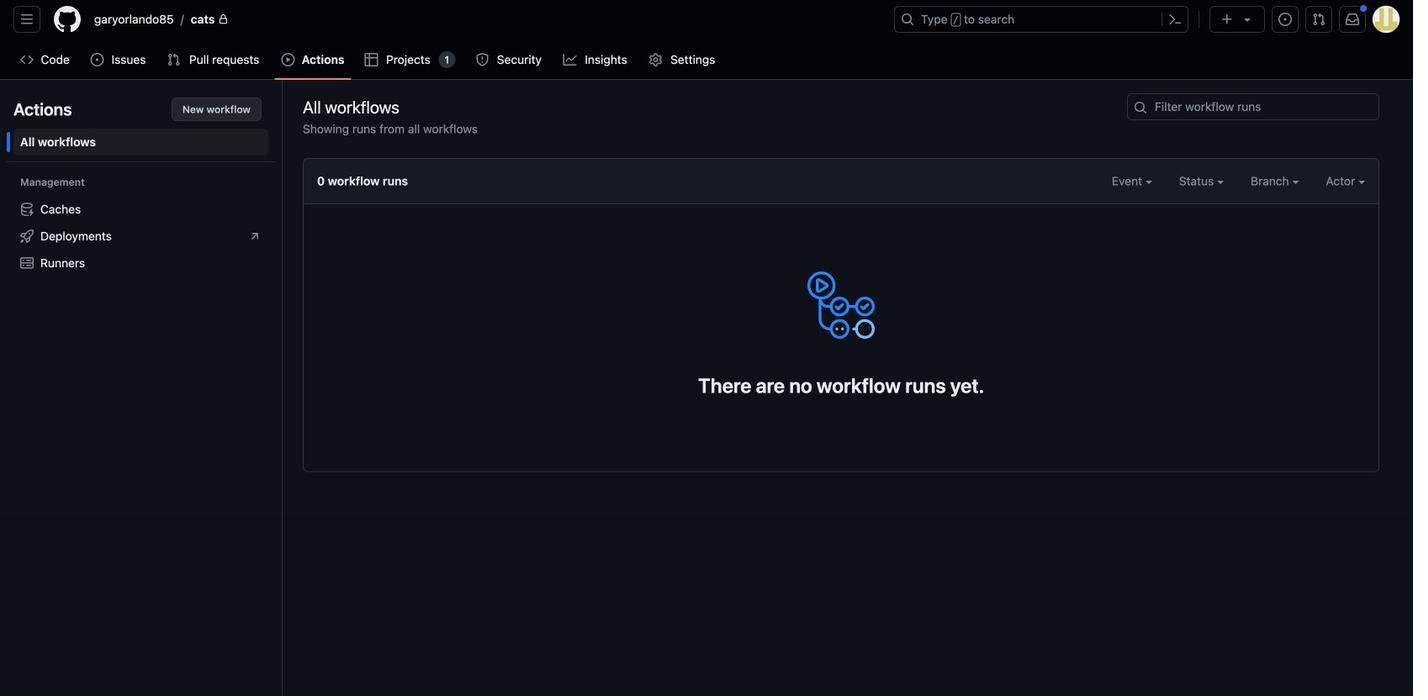 Task type: describe. For each thing, give the bounding box(es) containing it.
homepage image
[[54, 6, 81, 33]]

Filter workflow runs search field
[[1127, 93, 1380, 120]]

plus image
[[1221, 13, 1234, 26]]

triangle down image
[[1241, 13, 1254, 26]]

0 vertical spatial list
[[87, 6, 884, 33]]

command palette image
[[1168, 13, 1182, 26]]

play image
[[281, 53, 295, 66]]

1 vertical spatial list
[[13, 196, 268, 277]]

git pull request image for issue opened icon
[[1312, 13, 1326, 26]]

code image
[[20, 53, 34, 66]]

lock image
[[218, 14, 228, 24]]



Task type: locate. For each thing, give the bounding box(es) containing it.
git pull request image
[[1312, 13, 1326, 26], [167, 53, 181, 66]]

git pull request image right issue opened image
[[167, 53, 181, 66]]

table image
[[365, 53, 378, 66]]

0 vertical spatial git pull request image
[[1312, 13, 1326, 26]]

1 vertical spatial git pull request image
[[167, 53, 181, 66]]

github actions image
[[808, 272, 875, 339]]

shield image
[[476, 53, 489, 66]]

0 horizontal spatial git pull request image
[[167, 53, 181, 66]]

1 horizontal spatial git pull request image
[[1312, 13, 1326, 26]]

notifications image
[[1346, 13, 1359, 26]]

issue opened image
[[90, 53, 104, 66]]

graph image
[[563, 53, 577, 66]]

issue opened image
[[1279, 13, 1292, 26]]

git pull request image right issue opened icon
[[1312, 13, 1326, 26]]

gear image
[[649, 53, 662, 66]]

git pull request image for issue opened image
[[167, 53, 181, 66]]

list
[[87, 6, 884, 33], [13, 196, 268, 277]]

None search field
[[1127, 93, 1380, 120]]

search image
[[1134, 101, 1147, 114]]



Task type: vqa. For each thing, say whether or not it's contained in the screenshot.
@Mola Molaa ICON
no



